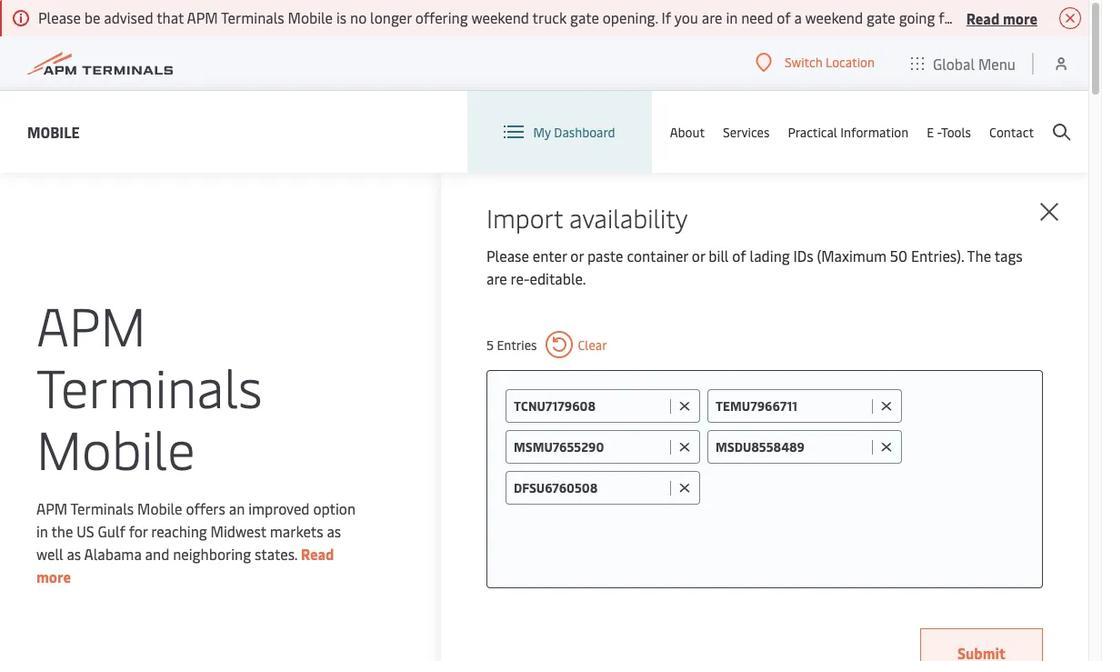 Task type: describe. For each thing, give the bounding box(es) containing it.
Entered ID text field
[[514, 479, 666, 497]]

if
[[662, 7, 672, 27]]

an
[[229, 498, 245, 518]]

1 horizontal spatial of
[[777, 7, 791, 27]]

be
[[84, 7, 100, 27]]

services button
[[723, 91, 770, 173]]

advised
[[104, 7, 153, 27]]

you
[[675, 7, 699, 27]]

my dashboard button
[[504, 91, 616, 173]]

forward,
[[939, 7, 994, 27]]

apm for apm terminals mobile
[[36, 288, 146, 360]]

entries).
[[912, 246, 965, 266]]

contact button
[[990, 91, 1034, 173]]

5 entries
[[487, 336, 537, 353]]

are inside please enter or paste container or bill of lading ids (maximum 50 entries). the tags are re-editable.
[[487, 268, 507, 288]]

2 weekend from the left
[[806, 7, 864, 27]]

1 gate from the left
[[571, 7, 599, 27]]

1 weekend from the left
[[472, 7, 529, 27]]

the
[[968, 246, 992, 266]]

truck
[[533, 7, 567, 27]]

more for the read more link
[[36, 566, 71, 586]]

the
[[51, 521, 73, 541]]

0 vertical spatial terminals
[[221, 7, 284, 27]]

1 vertical spatial as
[[67, 544, 81, 564]]

option
[[313, 498, 356, 518]]

my dashboard
[[534, 123, 616, 141]]

us
[[77, 521, 94, 541]]

read more for the read more link
[[36, 544, 334, 586]]

0 vertical spatial apm
[[187, 7, 218, 27]]

markets
[[270, 521, 324, 541]]

global menu
[[933, 53, 1016, 73]]

well
[[36, 544, 63, 564]]

Type or paste your IDs here text field
[[708, 471, 1024, 504]]

neighboring
[[173, 544, 251, 564]]

50
[[891, 246, 908, 266]]

midwest
[[211, 521, 266, 541]]

switch location button
[[756, 53, 875, 73]]

that
[[157, 7, 184, 27]]

global menu button
[[893, 36, 1034, 91]]

import
[[487, 200, 563, 235]]

a
[[795, 7, 802, 27]]

-
[[938, 123, 942, 141]]

apm terminals mobile
[[36, 288, 263, 484]]

mobile link
[[27, 121, 80, 143]]

is
[[337, 7, 347, 27]]

0 vertical spatial as
[[327, 521, 341, 541]]

practical information button
[[788, 91, 909, 173]]

improved
[[249, 498, 310, 518]]

location
[[826, 54, 875, 71]]

clear button
[[546, 331, 607, 358]]

no
[[350, 7, 367, 27]]

please for please enter or paste container or bill of lading ids (maximum 50 entries). the tags are re-editable.
[[487, 246, 529, 266]]



Task type: vqa. For each thing, say whether or not it's contained in the screenshot.
REACHING
yes



Task type: locate. For each thing, give the bounding box(es) containing it.
need
[[742, 7, 774, 27]]

read
[[967, 8, 1000, 28], [301, 544, 334, 564]]

are left 're-'
[[487, 268, 507, 288]]

information
[[841, 123, 909, 141]]

in left the
[[36, 521, 48, 541]]

2 gate from the left
[[867, 7, 896, 27]]

0 vertical spatial more
[[1003, 8, 1038, 28]]

or
[[571, 246, 584, 266], [692, 246, 706, 266]]

global
[[933, 53, 975, 73]]

mobile inside the apm terminals mobile
[[36, 412, 195, 484]]

read down "markets"
[[301, 544, 334, 564]]

enter
[[533, 246, 567, 266]]

e -tools button
[[927, 91, 972, 173]]

dashboard
[[554, 123, 616, 141]]

gate left "going"
[[867, 7, 896, 27]]

please for please be advised that apm terminals mobile is no longer offering weekend truck gate opening. if you are in need of a weekend gate going forward, please email
[[38, 7, 81, 27]]

1 vertical spatial apm
[[36, 288, 146, 360]]

0 horizontal spatial read
[[301, 544, 334, 564]]

0 horizontal spatial weekend
[[472, 7, 529, 27]]

please be advised that apm terminals mobile is no longer offering weekend truck gate opening. if you are in need of a weekend gate going forward, please email
[[38, 7, 1083, 27]]

are right you
[[702, 7, 723, 27]]

1 vertical spatial are
[[487, 268, 507, 288]]

opening.
[[603, 7, 658, 27]]

as down option at the left bottom
[[327, 521, 341, 541]]

close alert image
[[1060, 7, 1082, 29]]

apm
[[187, 7, 218, 27], [36, 288, 146, 360], [36, 498, 67, 518]]

1 vertical spatial in
[[36, 521, 48, 541]]

read more link
[[36, 544, 334, 586]]

tags
[[995, 246, 1023, 266]]

1 horizontal spatial or
[[692, 246, 706, 266]]

1 vertical spatial more
[[36, 566, 71, 586]]

as right well
[[67, 544, 81, 564]]

e
[[927, 123, 935, 141]]

lading
[[750, 246, 790, 266]]

read inside read more button
[[967, 8, 1000, 28]]

container
[[627, 246, 689, 266]]

weekend left truck
[[472, 7, 529, 27]]

bill
[[709, 246, 729, 266]]

1 vertical spatial read
[[301, 544, 334, 564]]

1 vertical spatial terminals
[[36, 350, 263, 422]]

1 vertical spatial read more
[[36, 544, 334, 586]]

read for read more button
[[967, 8, 1000, 28]]

1 horizontal spatial as
[[327, 521, 341, 541]]

1 vertical spatial please
[[487, 246, 529, 266]]

1 horizontal spatial are
[[702, 7, 723, 27]]

0 horizontal spatial please
[[38, 7, 81, 27]]

read more button
[[967, 6, 1038, 29]]

weekend right a
[[806, 7, 864, 27]]

0 horizontal spatial more
[[36, 566, 71, 586]]

2 or from the left
[[692, 246, 706, 266]]

going
[[900, 7, 936, 27]]

my
[[534, 123, 551, 141]]

more inside the read more link
[[36, 566, 71, 586]]

gulf
[[98, 521, 125, 541]]

1 horizontal spatial weekend
[[806, 7, 864, 27]]

of right bill
[[733, 246, 747, 266]]

0 vertical spatial of
[[777, 7, 791, 27]]

e -tools
[[927, 123, 972, 141]]

more left email
[[1003, 8, 1038, 28]]

switch
[[785, 54, 823, 71]]

of
[[777, 7, 791, 27], [733, 246, 747, 266]]

read more
[[967, 8, 1038, 28], [36, 544, 334, 586]]

email
[[1043, 7, 1079, 27]]

more down well
[[36, 566, 71, 586]]

read inside the read more link
[[301, 544, 334, 564]]

please inside please enter or paste container or bill of lading ids (maximum 50 entries). the tags are re-editable.
[[487, 246, 529, 266]]

mobile
[[288, 7, 333, 27], [27, 121, 80, 141], [36, 412, 195, 484], [137, 498, 182, 518]]

please
[[998, 7, 1040, 27]]

1 horizontal spatial read more
[[967, 8, 1038, 28]]

ids
[[794, 246, 814, 266]]

in inside apm terminals mobile offers an improved option in the us gulf for reaching midwest markets as well as alabama and neighboring states.
[[36, 521, 48, 541]]

in left need
[[726, 7, 738, 27]]

2 vertical spatial apm
[[36, 498, 67, 518]]

import availability
[[487, 200, 688, 235]]

more
[[1003, 8, 1038, 28], [36, 566, 71, 586]]

switch location
[[785, 54, 875, 71]]

reaching
[[151, 521, 207, 541]]

(maximum
[[817, 246, 887, 266]]

please enter or paste container or bill of lading ids (maximum 50 entries). the tags are re-editable.
[[487, 246, 1023, 288]]

terminals
[[221, 7, 284, 27], [36, 350, 263, 422], [71, 498, 134, 518]]

1 or from the left
[[571, 246, 584, 266]]

1 horizontal spatial please
[[487, 246, 529, 266]]

apm for apm terminals mobile offers an improved option in the us gulf for reaching midwest markets as well as alabama and neighboring states.
[[36, 498, 67, 518]]

tools
[[942, 123, 972, 141]]

0 horizontal spatial in
[[36, 521, 48, 541]]

1 horizontal spatial more
[[1003, 8, 1038, 28]]

or left bill
[[692, 246, 706, 266]]

0 vertical spatial read more
[[967, 8, 1038, 28]]

0 vertical spatial are
[[702, 7, 723, 27]]

read more down the reaching
[[36, 544, 334, 586]]

0 horizontal spatial of
[[733, 246, 747, 266]]

or right enter
[[571, 246, 584, 266]]

apm inside the apm terminals mobile
[[36, 288, 146, 360]]

1 horizontal spatial read
[[967, 8, 1000, 28]]

services
[[723, 123, 770, 141]]

offers
[[186, 498, 226, 518]]

of inside please enter or paste container or bill of lading ids (maximum 50 entries). the tags are re-editable.
[[733, 246, 747, 266]]

alabama
[[84, 544, 142, 564]]

please
[[38, 7, 81, 27], [487, 246, 529, 266]]

0 horizontal spatial read more
[[36, 544, 334, 586]]

1 horizontal spatial gate
[[867, 7, 896, 27]]

1 vertical spatial of
[[733, 246, 747, 266]]

more inside read more button
[[1003, 8, 1038, 28]]

more for read more button
[[1003, 8, 1038, 28]]

weekend
[[472, 7, 529, 27], [806, 7, 864, 27]]

0 vertical spatial read
[[967, 8, 1000, 28]]

terminals for apm terminals mobile offers an improved option in the us gulf for reaching midwest markets as well as alabama and neighboring states.
[[71, 498, 134, 518]]

practical
[[788, 123, 838, 141]]

read up global menu
[[967, 8, 1000, 28]]

offering
[[415, 7, 468, 27]]

0 vertical spatial in
[[726, 7, 738, 27]]

re-
[[511, 268, 530, 288]]

about button
[[670, 91, 705, 173]]

of left a
[[777, 7, 791, 27]]

states.
[[255, 544, 298, 564]]

practical information
[[788, 123, 909, 141]]

0 horizontal spatial or
[[571, 246, 584, 266]]

in
[[726, 7, 738, 27], [36, 521, 48, 541]]

menu
[[979, 53, 1016, 73]]

mobile inside apm terminals mobile offers an improved option in the us gulf for reaching midwest markets as well as alabama and neighboring states.
[[137, 498, 182, 518]]

clear
[[578, 336, 607, 353]]

longer
[[370, 7, 412, 27]]

entries
[[497, 336, 537, 353]]

paste
[[588, 246, 624, 266]]

availability
[[570, 200, 688, 235]]

terminals inside apm terminals mobile offers an improved option in the us gulf for reaching midwest markets as well as alabama and neighboring states.
[[71, 498, 134, 518]]

Entered ID text field
[[514, 398, 666, 415], [716, 398, 868, 415], [514, 439, 666, 456], [716, 439, 868, 456]]

0 horizontal spatial as
[[67, 544, 81, 564]]

5
[[487, 336, 494, 353]]

editable.
[[530, 268, 586, 288]]

contact
[[990, 123, 1034, 141]]

please left be
[[38, 7, 81, 27]]

gate right truck
[[571, 7, 599, 27]]

for
[[129, 521, 148, 541]]

apm terminals mobile offers an improved option in the us gulf for reaching midwest markets as well as alabama and neighboring states.
[[36, 498, 356, 564]]

1 horizontal spatial in
[[726, 7, 738, 27]]

please up 're-'
[[487, 246, 529, 266]]

terminals for apm terminals mobile
[[36, 350, 263, 422]]

gate
[[571, 7, 599, 27], [867, 7, 896, 27]]

as
[[327, 521, 341, 541], [67, 544, 81, 564]]

are
[[702, 7, 723, 27], [487, 268, 507, 288]]

0 horizontal spatial are
[[487, 268, 507, 288]]

apm inside apm terminals mobile offers an improved option in the us gulf for reaching midwest markets as well as alabama and neighboring states.
[[36, 498, 67, 518]]

read more for read more button
[[967, 8, 1038, 28]]

2 vertical spatial terminals
[[71, 498, 134, 518]]

and
[[145, 544, 170, 564]]

0 vertical spatial please
[[38, 7, 81, 27]]

about
[[670, 123, 705, 141]]

read for the read more link
[[301, 544, 334, 564]]

read more up menu
[[967, 8, 1038, 28]]

0 horizontal spatial gate
[[571, 7, 599, 27]]



